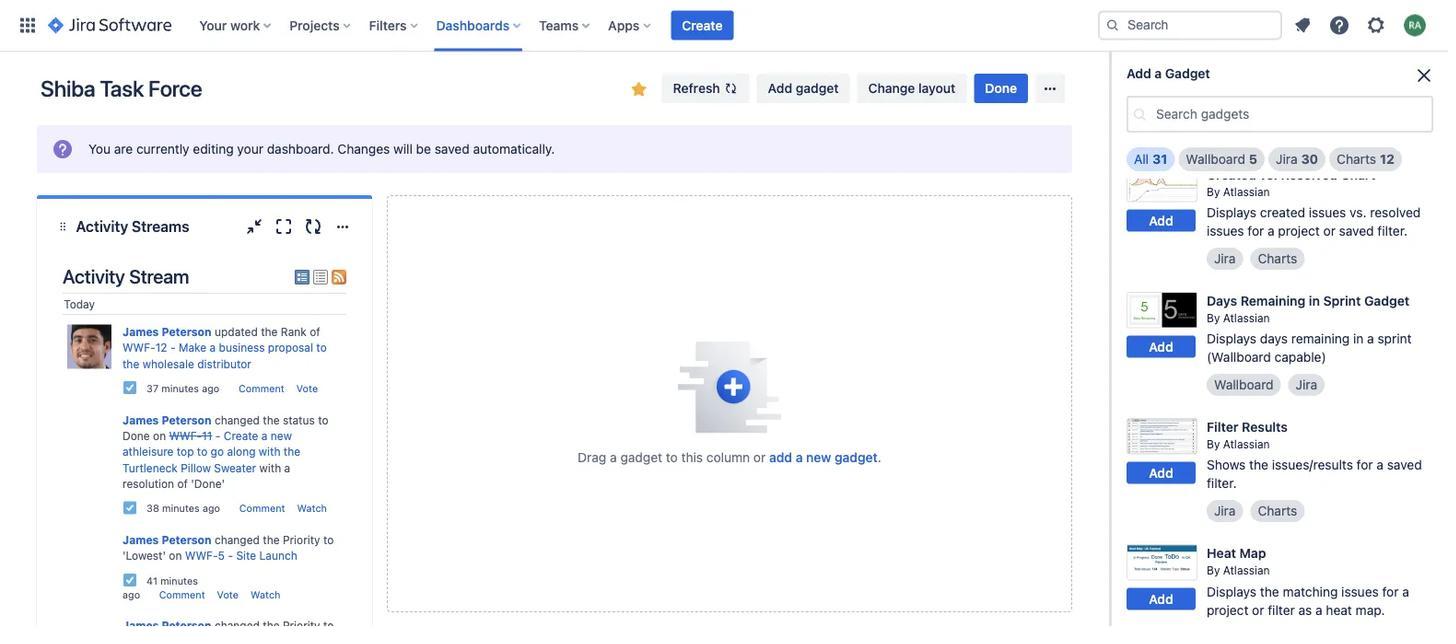 Task type: vqa. For each thing, say whether or not it's contained in the screenshot.
the bottom the of
yes



Task type: locate. For each thing, give the bounding box(es) containing it.
displaying
[[1207, 97, 1267, 112]]

wwf- up the wholesale
[[123, 341, 155, 354]]

atlassian inside days remaining in sprint gadget by atlassian displays days remaining in a sprint (wallboard capable)
[[1223, 312, 1270, 325]]

currently
[[136, 141, 189, 157]]

0 vertical spatial james peterson
[[123, 413, 211, 426]]

atlassian down results
[[1223, 438, 1270, 451]]

new
[[271, 429, 292, 442], [806, 450, 831, 465]]

0 vertical spatial task image
[[123, 501, 137, 515]]

1 james peterson link from the top
[[123, 325, 211, 338]]

add button down created vs. resolved chart image
[[1127, 209, 1196, 232]]

minutes right 41 on the left of the page
[[160, 575, 198, 587]]

- right 11
[[215, 429, 221, 442]]

your
[[199, 18, 227, 33]]

changed for priority
[[215, 534, 260, 547]]

2 vertical spatial for
[[1382, 584, 1399, 599]]

changed inside changed the priority to 'lowest' on
[[215, 534, 260, 547]]

2 james peterson from the top
[[123, 534, 211, 547]]

activity stream
[[63, 265, 189, 287]]

atlassian
[[1223, 41, 1270, 54], [1223, 185, 1270, 198], [1223, 312, 1270, 325], [1223, 438, 1270, 451], [1223, 564, 1270, 577]]

vote link for 37 minutes ago
[[296, 382, 318, 394]]

with a resolution of 'done'
[[123, 461, 290, 490]]

0 vertical spatial vote link
[[296, 382, 318, 394]]

james for changed the priority to 'lowest' on
[[123, 534, 159, 547]]

a inside the - create a new athleisure top to go along with the turtleneck pillow sweater
[[261, 429, 267, 442]]

james peterson for done
[[123, 413, 211, 426]]

for
[[1248, 223, 1264, 239], [1357, 458, 1373, 473], [1382, 584, 1399, 599]]

your
[[237, 141, 263, 157]]

primary element
[[11, 0, 1098, 51]]

4 atlassian from the top
[[1223, 438, 1270, 451]]

by inside by atlassian bubble charts help you identify popular and significant issues by displaying data in four dimensions.
[[1207, 41, 1220, 54]]

create
[[682, 18, 723, 33], [224, 429, 258, 442]]

- inside the - create a new athleisure top to go along with the turtleneck pillow sweater
[[215, 429, 221, 442]]

3 displays from the top
[[1207, 584, 1256, 599]]

1 vertical spatial on
[[169, 550, 182, 563]]

project inside created vs. resolved chart by atlassian displays created issues vs. resolved issues for a project or saved filter.
[[1278, 223, 1320, 239]]

peterson down 38 minutes ago
[[162, 534, 211, 547]]

jira
[[1214, 125, 1236, 140], [1276, 152, 1297, 167], [1214, 251, 1236, 266], [1296, 377, 1317, 392], [1214, 504, 1236, 519]]

minutes right 38
[[162, 502, 200, 514]]

task image left 41 on the left of the page
[[123, 573, 137, 588]]

on for 'lowest'
[[169, 550, 182, 563]]

identify
[[1349, 60, 1393, 75]]

the inside changed the status to done on
[[263, 413, 280, 426]]

1 vertical spatial minutes
[[162, 502, 200, 514]]

1 task image from the top
[[123, 501, 137, 515]]

1 vertical spatial 5
[[218, 550, 225, 563]]

wallboard
[[1186, 152, 1245, 167], [1214, 377, 1274, 392]]

wallboard for wallboard
[[1214, 377, 1274, 392]]

on right 'lowest' at the left of the page
[[169, 550, 182, 563]]

peterson up "make"
[[162, 325, 211, 338]]

done
[[985, 81, 1017, 96], [123, 429, 150, 442]]

to inside changed the priority to 'lowest' on
[[323, 534, 334, 547]]

for up map.
[[1382, 584, 1399, 599]]

2 vertical spatial comment
[[159, 589, 205, 601]]

comment link down "distributor"
[[239, 382, 284, 394]]

with right sweater on the bottom left
[[259, 461, 281, 474]]

distributor
[[197, 357, 251, 370]]

shiba task force
[[41, 76, 202, 101]]

vote down wwf-5 - site launch link
[[217, 589, 239, 601]]

project
[[1278, 223, 1320, 239], [1207, 602, 1249, 618]]

by
[[1387, 79, 1401, 94]]

1 vertical spatial new
[[806, 450, 831, 465]]

displays inside days remaining in sprint gadget by atlassian displays days remaining in a sprint (wallboard capable)
[[1207, 331, 1256, 346]]

comment for priority
[[159, 589, 205, 601]]

2 changed from the top
[[215, 534, 260, 547]]

your profile and settings image
[[1404, 14, 1426, 36]]

banner containing your work
[[0, 0, 1448, 52]]

jira 30
[[1276, 152, 1318, 167]]

peterson inside james peterson updated the rank of wwf-12 - make a business proposal to the wholesale distributor
[[162, 325, 211, 338]]

filter
[[1207, 419, 1239, 434]]

4 by from the top
[[1207, 438, 1220, 451]]

or left filter
[[1252, 602, 1264, 618]]

0 horizontal spatial vote link
[[217, 589, 239, 601]]

watch up priority
[[297, 502, 327, 514]]

by inside filter results by atlassian shows the issues/results for a saved filter.
[[1207, 438, 1220, 451]]

1 horizontal spatial vote
[[296, 382, 318, 394]]

created
[[1260, 205, 1305, 220]]

add button for heat map
[[1127, 588, 1196, 610]]

along
[[227, 445, 256, 458]]

change layout button
[[857, 74, 967, 103]]

vote link for 41 minutes ago
[[217, 589, 239, 601]]

of inside the with a resolution of 'done'
[[177, 477, 188, 490]]

or inside created vs. resolved chart by atlassian displays created issues vs. resolved issues for a project or saved filter.
[[1323, 223, 1336, 239]]

activity up the 'today'
[[63, 265, 125, 287]]

layout
[[918, 81, 956, 96]]

Search field
[[1098, 11, 1282, 40]]

2 horizontal spatial saved
[[1387, 458, 1422, 473]]

minutes inside 41 minutes ago
[[160, 575, 198, 587]]

or left add on the right of page
[[753, 450, 766, 465]]

2 vertical spatial -
[[228, 550, 233, 563]]

to left "go"
[[197, 445, 207, 458]]

5 add button from the top
[[1127, 588, 1196, 610]]

1 vertical spatial with
[[259, 461, 281, 474]]

james up the wholesale
[[123, 325, 159, 338]]

resolved
[[1370, 205, 1421, 220]]

0 vertical spatial project
[[1278, 223, 1320, 239]]

filters button
[[364, 11, 425, 40]]

0 horizontal spatial for
[[1248, 223, 1264, 239]]

2 atlassian from the top
[[1223, 185, 1270, 198]]

1 james peterson from the top
[[123, 413, 211, 426]]

ago down 'lowest' at the left of the page
[[123, 589, 140, 601]]

project inside heat map by atlassian displays the matching issues for a project or filter as a heat map.
[[1207, 602, 1249, 618]]

add for heat map
[[1149, 592, 1173, 607]]

0 horizontal spatial done
[[123, 429, 150, 442]]

to right proposal
[[316, 341, 327, 354]]

dashboards button
[[431, 11, 528, 40]]

by down created at the top of page
[[1207, 185, 1220, 198]]

comment down sweater on the bottom left
[[239, 502, 285, 514]]

saved down resolved
[[1339, 223, 1374, 239]]

displays inside created vs. resolved chart by atlassian displays created issues vs. resolved issues for a project or saved filter.
[[1207, 205, 1256, 220]]

wwf- up top
[[169, 429, 202, 442]]

drag
[[578, 450, 606, 465]]

for down "created"
[[1248, 223, 1264, 239]]

11
[[202, 429, 212, 442]]

with inside the - create a new athleisure top to go along with the turtleneck pillow sweater
[[259, 445, 280, 458]]

2 james from the top
[[123, 413, 159, 426]]

vote link up status
[[296, 382, 318, 394]]

you
[[88, 141, 111, 157]]

of down pillow
[[177, 477, 188, 490]]

0 vertical spatial of
[[310, 325, 320, 338]]

created vs. resolved chart image
[[1127, 166, 1197, 202]]

work
[[230, 18, 260, 33]]

1 horizontal spatial create
[[682, 18, 723, 33]]

charts
[[1252, 60, 1291, 75], [1337, 152, 1376, 167], [1258, 251, 1297, 266], [1258, 504, 1297, 519]]

jira left "30"
[[1276, 152, 1297, 167]]

1 horizontal spatial vote link
[[296, 382, 318, 394]]

0 vertical spatial 5
[[1249, 152, 1257, 167]]

1 horizontal spatial for
[[1357, 458, 1373, 473]]

of inside james peterson updated the rank of wwf-12 - make a business proposal to the wholesale distributor
[[310, 325, 320, 338]]

a inside days remaining in sprint gadget by atlassian displays days remaining in a sprint (wallboard capable)
[[1367, 331, 1374, 346]]

saved right be
[[435, 141, 470, 157]]

add button down bubble chart "image"
[[1127, 65, 1196, 87]]

wwf-12 - make a business proposal to the wholesale distributor link
[[123, 341, 327, 370]]

teams
[[539, 18, 579, 33]]

displays up the (wallboard
[[1207, 331, 1256, 346]]

vote for 37 minutes ago
[[296, 382, 318, 394]]

1 horizontal spatial 5
[[1249, 152, 1257, 167]]

atlassian down map
[[1223, 564, 1270, 577]]

3 atlassian from the top
[[1223, 312, 1270, 325]]

athleisure
[[123, 445, 174, 458]]

5 by from the top
[[1207, 564, 1220, 577]]

0 horizontal spatial project
[[1207, 602, 1249, 618]]

filter results image
[[1127, 418, 1197, 455]]

0 horizontal spatial -
[[170, 341, 176, 354]]

with right along
[[259, 445, 280, 458]]

results
[[1242, 419, 1288, 434]]

changed up along
[[215, 413, 260, 426]]

1 vertical spatial comment link
[[239, 502, 285, 514]]

3 peterson from the top
[[162, 534, 211, 547]]

with inside the with a resolution of 'done'
[[259, 461, 281, 474]]

gadget down bubble chart "image"
[[1165, 66, 1210, 81]]

2 vertical spatial james peterson link
[[123, 534, 211, 547]]

0 vertical spatial vs.
[[1260, 167, 1278, 182]]

2 vertical spatial comment link
[[159, 589, 205, 601]]

on inside changed the priority to 'lowest' on
[[169, 550, 182, 563]]

1 horizontal spatial of
[[310, 325, 320, 338]]

create inside the - create a new athleisure top to go along with the turtleneck pillow sweater
[[224, 429, 258, 442]]

drag a gadget to this column or add a new gadget .
[[578, 450, 881, 465]]

0 vertical spatial minutes
[[161, 382, 199, 394]]

by inside created vs. resolved chart by atlassian displays created issues vs. resolved issues for a project or saved filter.
[[1207, 185, 1220, 198]]

wallboard down the (wallboard
[[1214, 377, 1274, 392]]

1 vertical spatial in
[[1309, 293, 1320, 308]]

filter. inside filter results by atlassian shows the issues/results for a saved filter.
[[1207, 476, 1237, 491]]

1 vertical spatial james peterson link
[[123, 413, 211, 426]]

1 vertical spatial vote
[[217, 589, 239, 601]]

2 vertical spatial james
[[123, 534, 159, 547]]

done inside changed the status to done on
[[123, 429, 150, 442]]

0 vertical spatial activity
[[76, 218, 128, 235]]

0 vertical spatial changed
[[215, 413, 260, 426]]

5 left jira 30
[[1249, 152, 1257, 167]]

2 vertical spatial or
[[1252, 602, 1264, 618]]

for inside created vs. resolved chart by atlassian displays created issues vs. resolved issues for a project or saved filter.
[[1248, 223, 1264, 239]]

wwf-
[[123, 341, 155, 354], [169, 429, 202, 442], [185, 550, 218, 563]]

0 vertical spatial saved
[[435, 141, 470, 157]]

james peterson link up 'lowest' at the left of the page
[[123, 534, 211, 547]]

add button for days remaining in sprint gadget
[[1127, 336, 1196, 358]]

vote link down wwf-5 - site launch link
[[217, 589, 239, 601]]

3 james peterson link from the top
[[123, 534, 211, 547]]

0 vertical spatial in
[[1300, 97, 1310, 112]]

comment down 'lowest' at the left of the page
[[159, 589, 205, 601]]

filter. down shows
[[1207, 476, 1237, 491]]

minutes
[[161, 382, 199, 394], [162, 502, 200, 514], [160, 575, 198, 587]]

comment link down 'lowest' at the left of the page
[[159, 589, 205, 601]]

james peterson link up "make"
[[123, 325, 211, 338]]

4 add button from the top
[[1127, 462, 1196, 484]]

updated
[[215, 325, 258, 338]]

2 horizontal spatial or
[[1323, 223, 1336, 239]]

wallboard right 31
[[1186, 152, 1245, 167]]

the inside heat map by atlassian displays the matching issues for a project or filter as a heat map.
[[1260, 584, 1279, 599]]

task
[[100, 76, 144, 101]]

project left filter
[[1207, 602, 1249, 618]]

of
[[310, 325, 320, 338], [177, 477, 188, 490]]

wallboard for wallboard 5
[[1186, 152, 1245, 167]]

0 vertical spatial james peterson link
[[123, 325, 211, 338]]

1 vertical spatial vs.
[[1350, 205, 1367, 220]]

for right issues/results
[[1357, 458, 1373, 473]]

force
[[148, 76, 202, 101]]

column
[[706, 450, 750, 465]]

30
[[1301, 152, 1318, 167]]

1 james from the top
[[123, 325, 159, 338]]

changed inside changed the status to done on
[[215, 413, 260, 426]]

0 vertical spatial wwf-
[[123, 341, 155, 354]]

1 vertical spatial done
[[123, 429, 150, 442]]

ago down 'done'
[[203, 502, 220, 514]]

vs. left resolved
[[1350, 205, 1367, 220]]

1 vertical spatial -
[[215, 429, 221, 442]]

displays down created at the top of page
[[1207, 205, 1256, 220]]

38
[[146, 502, 159, 514]]

2 task image from the top
[[123, 573, 137, 588]]

turtleneck
[[123, 461, 178, 474]]

1 changed from the top
[[215, 413, 260, 426]]

remaining
[[1241, 293, 1306, 308]]

to inside the - create a new athleisure top to go along with the turtleneck pillow sweater
[[197, 445, 207, 458]]

create up refresh
[[682, 18, 723, 33]]

watch down "launch"
[[251, 589, 280, 601]]

0 vertical spatial peterson
[[162, 325, 211, 338]]

1 peterson from the top
[[162, 325, 211, 338]]

the left status
[[263, 413, 280, 426]]

1 vertical spatial changed
[[215, 534, 260, 547]]

add button down days remaining in sprint gadget image
[[1127, 336, 1196, 358]]

1 vertical spatial saved
[[1339, 223, 1374, 239]]

activity for activity stream
[[63, 265, 125, 287]]

1 by from the top
[[1207, 41, 1220, 54]]

2 peterson from the top
[[162, 413, 211, 426]]

a inside james peterson updated the rank of wwf-12 - make a business proposal to the wholesale distributor
[[210, 341, 216, 354]]

comment link down sweater on the bottom left
[[239, 502, 285, 514]]

gadget up sprint
[[1364, 293, 1410, 308]]

5 atlassian from the top
[[1223, 564, 1270, 577]]

1 horizontal spatial on
[[169, 550, 182, 563]]

- left site
[[228, 550, 233, 563]]

1 vertical spatial peterson
[[162, 413, 211, 426]]

task image for changed the status to done on
[[123, 501, 137, 515]]

2 james peterson link from the top
[[123, 413, 211, 426]]

task image
[[123, 501, 137, 515], [123, 573, 137, 588]]

in
[[1300, 97, 1310, 112], [1309, 293, 1320, 308], [1353, 331, 1364, 346]]

0 vertical spatial -
[[170, 341, 176, 354]]

saved for you are currently editing your dashboard. changes will be saved automatically.
[[435, 141, 470, 157]]

minutes down the wholesale
[[161, 382, 199, 394]]

0 vertical spatial james
[[123, 325, 159, 338]]

james up athleisure
[[123, 413, 159, 426]]

new right add on the right of page
[[806, 450, 831, 465]]

refresh
[[673, 81, 720, 96]]

the up filter
[[1260, 584, 1279, 599]]

apps
[[608, 18, 640, 33]]

issues down created at the top of page
[[1207, 223, 1244, 239]]

or down resolved
[[1323, 223, 1336, 239]]

james peterson link
[[123, 325, 211, 338], [123, 413, 211, 426], [123, 534, 211, 547]]

wwf-11
[[169, 429, 212, 442]]

0 vertical spatial create
[[682, 18, 723, 33]]

change layout
[[868, 81, 956, 96]]

create inside button
[[682, 18, 723, 33]]

filter. inside created vs. resolved chart by atlassian displays created issues vs. resolved issues for a project or saved filter.
[[1377, 223, 1408, 239]]

for inside heat map by atlassian displays the matching issues for a project or filter as a heat map.
[[1382, 584, 1399, 599]]

0 horizontal spatial saved
[[435, 141, 470, 157]]

1 horizontal spatial filter.
[[1377, 223, 1408, 239]]

1 horizontal spatial gadget
[[1364, 293, 1410, 308]]

5 left site
[[218, 550, 225, 563]]

jira software image
[[48, 14, 172, 36], [48, 14, 172, 36]]

1 horizontal spatial or
[[1252, 602, 1264, 618]]

2 by from the top
[[1207, 185, 1220, 198]]

a inside filter results by atlassian shows the issues/results for a saved filter.
[[1377, 458, 1384, 473]]

2 vertical spatial displays
[[1207, 584, 1256, 599]]

changed
[[215, 413, 260, 426], [215, 534, 260, 547]]

ago inside 41 minutes ago
[[123, 589, 140, 601]]

1 vertical spatial comment
[[239, 502, 285, 514]]

comment link for priority
[[159, 589, 205, 601]]

to for drag a gadget to this column or add a new gadget .
[[666, 450, 678, 465]]

heat
[[1207, 546, 1236, 561]]

1 vertical spatial james peterson
[[123, 534, 211, 547]]

the up "launch"
[[263, 534, 280, 547]]

this
[[681, 450, 703, 465]]

0 horizontal spatial or
[[753, 450, 766, 465]]

james peterson
[[123, 413, 211, 426], [123, 534, 211, 547]]

done link
[[974, 74, 1028, 103]]

1 vertical spatial of
[[177, 477, 188, 490]]

3 james from the top
[[123, 534, 159, 547]]

0 vertical spatial watch
[[297, 502, 327, 514]]

comment down "distributor"
[[239, 382, 284, 394]]

-
[[170, 341, 176, 354], [215, 429, 221, 442], [228, 550, 233, 563]]

2 horizontal spatial for
[[1382, 584, 1399, 599]]

minutes for 'lowest'
[[160, 575, 198, 587]]

of right rank
[[310, 325, 320, 338]]

new down status
[[271, 429, 292, 442]]

1 atlassian from the top
[[1223, 41, 1270, 54]]

by up the bubble
[[1207, 41, 1220, 54]]

12 right chart
[[1380, 152, 1394, 167]]

the inside filter results by atlassian shows the issues/results for a saved filter.
[[1249, 458, 1268, 473]]

1 vertical spatial watch
[[251, 589, 280, 601]]

more dashboard actions image
[[1039, 77, 1061, 99]]

to left the this
[[666, 450, 678, 465]]

banner
[[0, 0, 1448, 52]]

2 displays from the top
[[1207, 331, 1256, 346]]

to inside changed the status to done on
[[318, 413, 328, 426]]

watch link up priority
[[297, 502, 327, 514]]

atlassian down days
[[1223, 312, 1270, 325]]

1 vertical spatial james
[[123, 413, 159, 426]]

teams button
[[533, 11, 597, 40]]

resolved
[[1281, 167, 1337, 182]]

1 vertical spatial watch link
[[251, 589, 280, 601]]

on inside changed the status to done on
[[153, 429, 166, 442]]

add button down the filter results 'image'
[[1127, 462, 1196, 484]]

bubble chart image
[[1127, 21, 1197, 57]]

atlassian inside by atlassian bubble charts help you identify popular and significant issues by displaying data in four dimensions.
[[1223, 41, 1270, 54]]

james peterson up wwf-11
[[123, 413, 211, 426]]

jira up wallboard 5
[[1214, 125, 1236, 140]]

add
[[769, 450, 792, 465]]

1 vertical spatial task image
[[123, 573, 137, 588]]

0 vertical spatial comment
[[239, 382, 284, 394]]

0 vertical spatial or
[[1323, 223, 1336, 239]]

0 vertical spatial filter.
[[1377, 223, 1408, 239]]

james peterson image
[[67, 325, 111, 369]]

12 inside james peterson updated the rank of wwf-12 - make a business proposal to the wholesale distributor
[[155, 341, 167, 354]]

help image
[[1328, 14, 1350, 36]]

1 displays from the top
[[1207, 205, 1256, 220]]

watch link
[[297, 502, 327, 514], [251, 589, 280, 601]]

3 add button from the top
[[1127, 336, 1196, 358]]

0 vertical spatial 12
[[1380, 152, 1394, 167]]

created vs. resolved chart by atlassian displays created issues vs. resolved issues for a project or saved filter.
[[1207, 167, 1421, 239]]

0 horizontal spatial watch
[[251, 589, 280, 601]]

add button down heat map image
[[1127, 588, 1196, 610]]

to right status
[[318, 413, 328, 426]]

refresh image
[[724, 81, 738, 96]]

james peterson for 'lowest'
[[123, 534, 211, 547]]

0 horizontal spatial 12
[[155, 341, 167, 354]]

add gadget
[[768, 81, 839, 96]]

0 horizontal spatial gadget
[[1165, 66, 1210, 81]]

3 by from the top
[[1207, 312, 1220, 325]]

vote up status
[[296, 382, 318, 394]]

on
[[153, 429, 166, 442], [169, 550, 182, 563]]

1 horizontal spatial vs.
[[1350, 205, 1367, 220]]

heat map image
[[1127, 545, 1197, 581]]

saved right issues/results
[[1387, 458, 1422, 473]]

0 horizontal spatial watch link
[[251, 589, 280, 601]]

charts up and
[[1252, 60, 1291, 75]]

james up 'lowest' at the left of the page
[[123, 534, 159, 547]]

wwf- left site
[[185, 550, 218, 563]]

0 vertical spatial done
[[985, 81, 1017, 96]]

as
[[1298, 602, 1312, 618]]

1 add button from the top
[[1127, 65, 1196, 87]]

2 vertical spatial minutes
[[160, 575, 198, 587]]

a inside created vs. resolved chart by atlassian displays created issues vs. resolved issues for a project or saved filter.
[[1268, 223, 1275, 239]]

heat map by atlassian displays the matching issues for a project or filter as a heat map.
[[1207, 546, 1409, 618]]

0 horizontal spatial vote
[[217, 589, 239, 601]]

by down heat
[[1207, 564, 1220, 577]]

issues up map.
[[1341, 584, 1379, 599]]

0 horizontal spatial new
[[271, 429, 292, 442]]

0 horizontal spatial of
[[177, 477, 188, 490]]

0 horizontal spatial create
[[224, 429, 258, 442]]

add for filter results
[[1149, 465, 1173, 480]]

watch link down "launch"
[[251, 589, 280, 601]]

issues down identify
[[1346, 79, 1383, 94]]

0 vertical spatial gadget
[[1165, 66, 1210, 81]]

close icon image
[[1413, 64, 1435, 87]]

vote for 41 minutes ago
[[217, 589, 239, 601]]

vs. right created at the top of page
[[1260, 167, 1278, 182]]

0 vertical spatial on
[[153, 429, 166, 442]]

gadget right drag
[[620, 450, 662, 465]]

2 add button from the top
[[1127, 209, 1196, 232]]

done left more dashboard actions image
[[985, 81, 1017, 96]]

0 vertical spatial with
[[259, 445, 280, 458]]

days remaining in sprint gadget image
[[1127, 292, 1197, 328]]

1 vertical spatial 12
[[155, 341, 167, 354]]

activity streams
[[76, 218, 189, 235]]

1 vertical spatial or
[[753, 450, 766, 465]]

priority
[[283, 534, 320, 547]]

2 vertical spatial ago
[[123, 589, 140, 601]]

launch
[[259, 550, 297, 563]]

saved inside filter results by atlassian shows the issues/results for a saved filter.
[[1387, 458, 1422, 473]]

displays down heat
[[1207, 584, 1256, 599]]

0 vertical spatial vote
[[296, 382, 318, 394]]

project down "created"
[[1278, 223, 1320, 239]]

james inside james peterson updated the rank of wwf-12 - make a business proposal to the wholesale distributor
[[123, 325, 159, 338]]

peterson
[[162, 325, 211, 338], [162, 413, 211, 426], [162, 534, 211, 547]]

done up athleisure
[[123, 429, 150, 442]]

0 vertical spatial new
[[271, 429, 292, 442]]

add a new gadget button
[[769, 448, 878, 467]]

your work button
[[194, 11, 278, 40]]

0 horizontal spatial 5
[[218, 550, 225, 563]]

0 vertical spatial displays
[[1207, 205, 1256, 220]]

gadget left change
[[796, 81, 839, 96]]



Task type: describe. For each thing, give the bounding box(es) containing it.
james for changed the status to done on
[[123, 413, 159, 426]]

.
[[878, 450, 881, 465]]

0 vertical spatial comment link
[[239, 382, 284, 394]]

37
[[146, 382, 159, 394]]

james peterson link for with a resolution of 'done'
[[123, 413, 211, 426]]

projects button
[[284, 11, 358, 40]]

add for days remaining in sprint gadget
[[1149, 339, 1173, 354]]

add button for by atlassian
[[1127, 65, 1196, 87]]

peterson for changed the priority to 'lowest' on
[[162, 534, 211, 547]]

saved inside created vs. resolved chart by atlassian displays created issues vs. resolved issues for a project or saved filter.
[[1339, 223, 1374, 239]]

atlassian inside created vs. resolved chart by atlassian displays created issues vs. resolved issues for a project or saved filter.
[[1223, 185, 1270, 198]]

jira up heat
[[1214, 504, 1236, 519]]

watch for the right watch link
[[297, 502, 327, 514]]

saved for filter results by atlassian shows the issues/results for a saved filter.
[[1387, 458, 1422, 473]]

refresh activity streams image
[[302, 216, 324, 238]]

shows
[[1207, 458, 1246, 473]]

james peterson updated the rank of wwf-12 - make a business proposal to the wholesale distributor
[[123, 325, 327, 370]]

rank
[[281, 325, 307, 338]]

bubble
[[1207, 60, 1248, 75]]

capable)
[[1275, 350, 1326, 365]]

on for done
[[153, 429, 166, 442]]

you
[[1324, 60, 1345, 75]]

31
[[1152, 152, 1167, 167]]

ago for 'lowest'
[[123, 589, 140, 601]]

site
[[236, 550, 256, 563]]

search image
[[1105, 18, 1120, 33]]

wallboard 5
[[1186, 152, 1257, 167]]

41 minutes ago
[[123, 575, 198, 601]]

by inside heat map by atlassian displays the matching issues for a project or filter as a heat map.
[[1207, 564, 1220, 577]]

charts 12
[[1337, 152, 1394, 167]]

ago for done
[[203, 502, 220, 514]]

the inside changed the priority to 'lowest' on
[[263, 534, 280, 547]]

star shiba task force image
[[628, 78, 650, 100]]

a inside the with a resolution of 'done'
[[284, 461, 290, 474]]

heat
[[1326, 602, 1352, 618]]

activity for activity streams
[[76, 218, 128, 235]]

issues/results
[[1272, 458, 1353, 473]]

stream
[[129, 265, 189, 287]]

to inside james peterson updated the rank of wwf-12 - make a business proposal to the wholesale distributor
[[316, 341, 327, 354]]

1 horizontal spatial new
[[806, 450, 831, 465]]

data
[[1270, 97, 1297, 112]]

top
[[177, 445, 194, 458]]

wholesale
[[142, 357, 194, 370]]

by inside days remaining in sprint gadget by atlassian displays days remaining in a sprint (wallboard capable)
[[1207, 312, 1220, 325]]

issues inside heat map by atlassian displays the matching issues for a project or filter as a heat map.
[[1341, 584, 1379, 599]]

'lowest'
[[123, 550, 166, 563]]

days
[[1260, 331, 1288, 346]]

dashboards
[[436, 18, 510, 33]]

add for by atlassian
[[1149, 68, 1173, 83]]

2 horizontal spatial -
[[228, 550, 233, 563]]

0 horizontal spatial vs.
[[1260, 167, 1278, 182]]

charts right "30"
[[1337, 152, 1376, 167]]

gadget inside button
[[796, 81, 839, 96]]

2 vertical spatial in
[[1353, 331, 1364, 346]]

your work
[[199, 18, 260, 33]]

charts inside by atlassian bubble charts help you identify popular and significant issues by displaying data in four dimensions.
[[1252, 60, 1291, 75]]

business
[[219, 341, 265, 354]]

and
[[1255, 79, 1278, 94]]

the left rank
[[261, 325, 278, 338]]

create button
[[671, 11, 734, 40]]

gadget inside days remaining in sprint gadget by atlassian displays days remaining in a sprint (wallboard capable)
[[1364, 293, 1410, 308]]

to for changed the status to done on
[[318, 413, 328, 426]]

'done'
[[191, 477, 225, 490]]

notifications image
[[1291, 14, 1314, 36]]

wwf- for wwf-5 - site launch
[[185, 550, 218, 563]]

the up task icon on the left of the page
[[123, 357, 139, 370]]

charts up remaining
[[1258, 251, 1297, 266]]

make
[[179, 341, 206, 354]]

wwf- inside james peterson updated the rank of wwf-12 - make a business proposal to the wholesale distributor
[[123, 341, 155, 354]]

all
[[1134, 152, 1149, 167]]

5 for wwf-
[[218, 550, 225, 563]]

maximize activity streams image
[[273, 216, 295, 238]]

created
[[1207, 167, 1256, 182]]

sweater
[[214, 461, 256, 474]]

1 horizontal spatial done
[[985, 81, 1017, 96]]

settings image
[[1365, 14, 1387, 36]]

(wallboard
[[1207, 350, 1271, 365]]

popular
[[1207, 79, 1252, 94]]

issues inside by atlassian bubble charts help you identify popular and significant issues by displaying data in four dimensions.
[[1346, 79, 1383, 94]]

changed the status to done on
[[123, 413, 328, 442]]

changed the priority to 'lowest' on
[[123, 534, 334, 563]]

editing
[[193, 141, 234, 157]]

add inside button
[[768, 81, 792, 96]]

status
[[283, 413, 315, 426]]

peterson for changed the status to done on
[[162, 413, 211, 426]]

in inside by atlassian bubble charts help you identify popular and significant issues by displaying data in four dimensions.
[[1300, 97, 1310, 112]]

task image for changed the priority to 'lowest' on
[[123, 573, 137, 588]]

more actions for activity streams gadget image
[[332, 216, 354, 238]]

resolution
[[123, 477, 174, 490]]

shiba
[[41, 76, 95, 101]]

map.
[[1356, 602, 1385, 618]]

atlassian inside heat map by atlassian displays the matching issues for a project or filter as a heat map.
[[1223, 564, 1270, 577]]

or inside heat map by atlassian displays the matching issues for a project or filter as a heat map.
[[1252, 602, 1264, 618]]

displays inside heat map by atlassian displays the matching issues for a project or filter as a heat map.
[[1207, 584, 1256, 599]]

refresh button
[[662, 74, 750, 103]]

5 for wallboard
[[1249, 152, 1257, 167]]

appswitcher icon image
[[17, 14, 39, 36]]

dimensions.
[[1341, 97, 1413, 112]]

sprint
[[1323, 293, 1361, 308]]

for inside filter results by atlassian shows the issues/results for a saved filter.
[[1357, 458, 1373, 473]]

chart
[[1341, 167, 1375, 182]]

are
[[114, 141, 133, 157]]

four
[[1314, 97, 1338, 112]]

jira down "capable)"
[[1296, 377, 1317, 392]]

1 horizontal spatial watch link
[[297, 502, 327, 514]]

wwf-5 - site launch link
[[185, 550, 297, 563]]

wwf- for wwf-11
[[169, 429, 202, 442]]

james peterson link for james
[[123, 325, 211, 338]]

significant
[[1281, 79, 1342, 94]]

issues down resolved
[[1309, 205, 1346, 220]]

the inside the - create a new athleisure top to go along with the turtleneck pillow sweater
[[284, 445, 300, 458]]

add gadget img image
[[678, 341, 781, 433]]

charts up map
[[1258, 504, 1297, 519]]

changes
[[337, 141, 390, 157]]

add button for created vs. resolved chart
[[1127, 209, 1196, 232]]

days
[[1207, 293, 1237, 308]]

sprint
[[1378, 331, 1412, 346]]

jira up days
[[1214, 251, 1236, 266]]

new inside the - create a new athleisure top to go along with the turtleneck pillow sweater
[[271, 429, 292, 442]]

add for created vs. resolved chart
[[1149, 213, 1173, 228]]

- create a new athleisure top to go along with the turtleneck pillow sweater
[[123, 429, 300, 474]]

filters
[[369, 18, 407, 33]]

proposal
[[268, 341, 313, 354]]

minimize activity streams image
[[243, 216, 265, 238]]

today
[[64, 297, 95, 310]]

0 vertical spatial ago
[[202, 382, 219, 394]]

matching
[[1283, 584, 1338, 599]]

minutes for done
[[162, 502, 200, 514]]

dashboard.
[[267, 141, 334, 157]]

changed for status
[[215, 413, 260, 426]]

to for changed the priority to 'lowest' on
[[323, 534, 334, 547]]

add button for filter results
[[1127, 462, 1196, 484]]

atlassian inside filter results by atlassian shows the issues/results for a saved filter.
[[1223, 438, 1270, 451]]

help
[[1295, 60, 1320, 75]]

41
[[146, 575, 158, 587]]

go
[[211, 445, 224, 458]]

comment link for status
[[239, 502, 285, 514]]

task image
[[123, 380, 137, 395]]

automatically.
[[473, 141, 555, 157]]

filter
[[1268, 602, 1295, 618]]

watch for watch link to the bottom
[[251, 589, 280, 601]]

- inside james peterson updated the rank of wwf-12 - make a business proposal to the wholesale distributor
[[170, 341, 176, 354]]

37 minutes ago
[[146, 382, 219, 394]]

days remaining in sprint gadget by atlassian displays days remaining in a sprint (wallboard capable)
[[1207, 293, 1412, 365]]

Search gadgets field
[[1151, 98, 1431, 131]]

add a gadget
[[1127, 66, 1210, 81]]

gadget right add on the right of page
[[835, 450, 878, 465]]

wwf-5 - site launch
[[185, 550, 297, 563]]

remaining
[[1291, 331, 1350, 346]]

comment for status
[[239, 502, 285, 514]]



